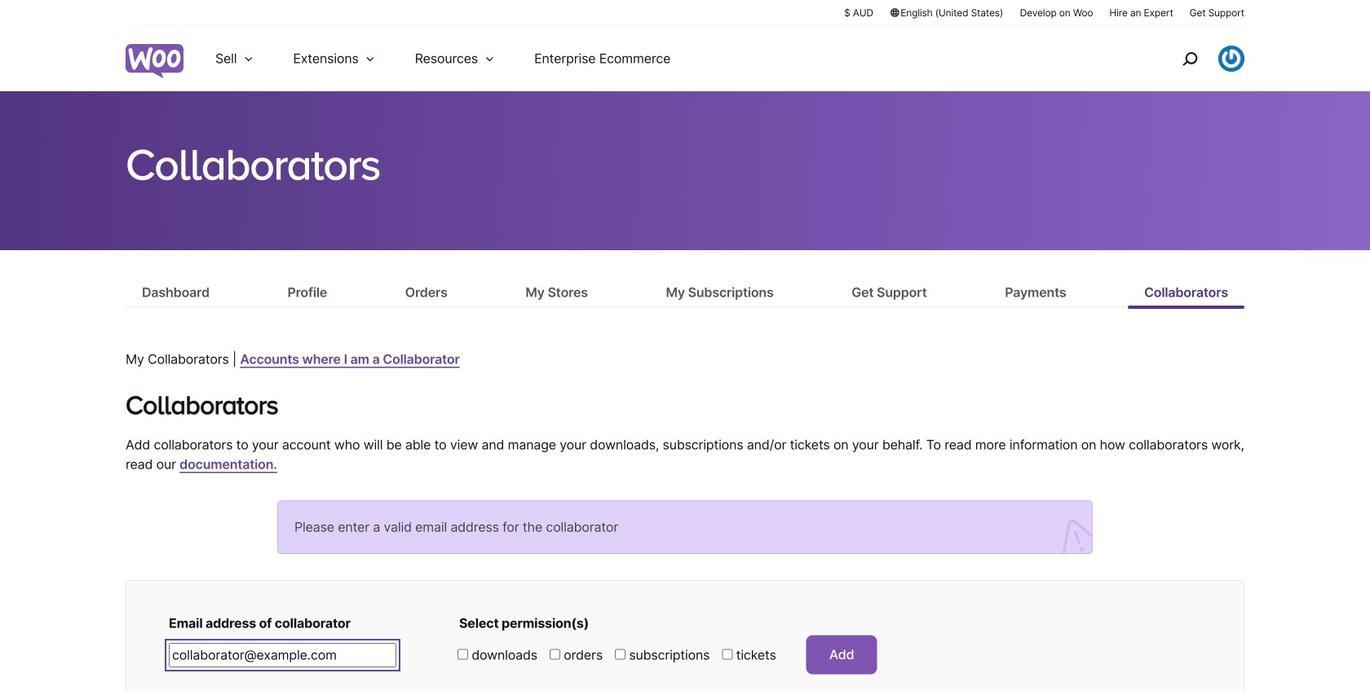 Task type: describe. For each thing, give the bounding box(es) containing it.
search image
[[1177, 46, 1203, 72]]

open account menu image
[[1219, 46, 1245, 72]]



Task type: locate. For each thing, give the bounding box(es) containing it.
service navigation menu element
[[1148, 32, 1245, 85]]

None checkbox
[[458, 650, 468, 660]]

None checkbox
[[550, 650, 560, 660], [615, 650, 626, 660], [722, 650, 733, 660], [550, 650, 560, 660], [615, 650, 626, 660], [722, 650, 733, 660]]



